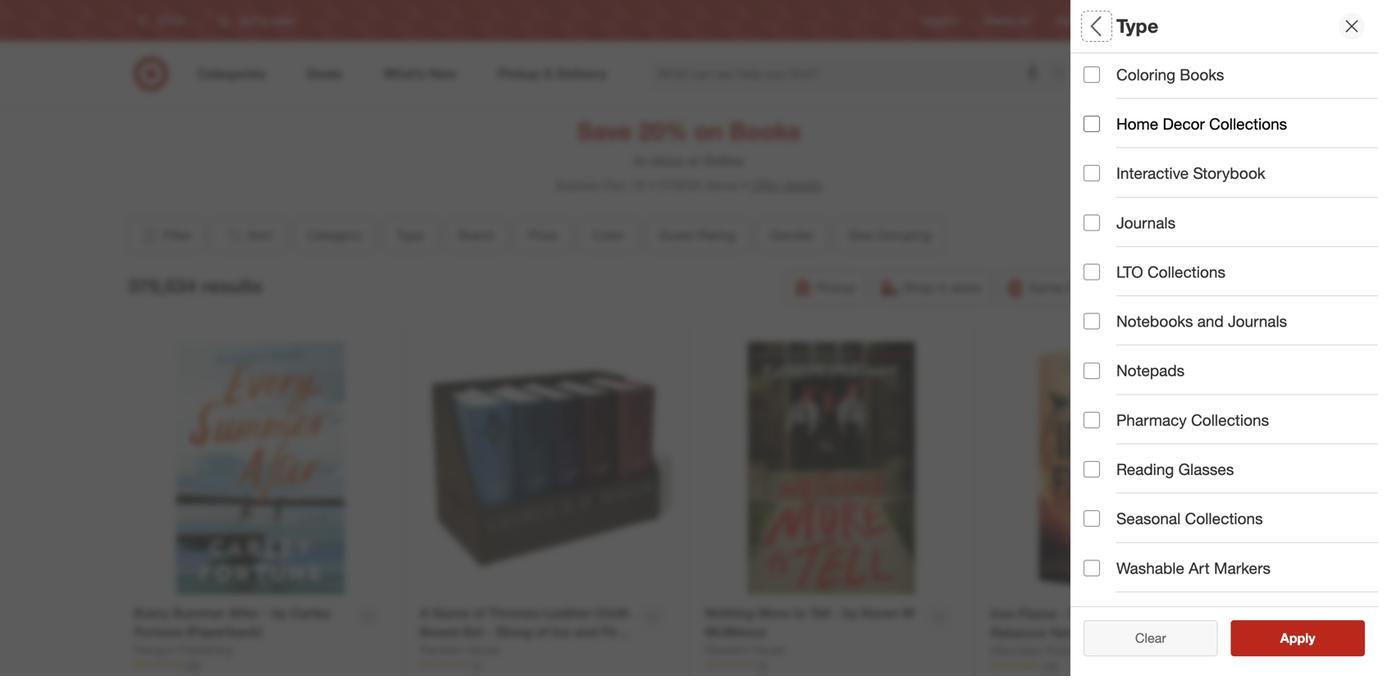 Task type: locate. For each thing, give the bounding box(es) containing it.
gender down offer details
[[770, 227, 814, 243]]

grouping up shop
[[877, 227, 932, 243]]

1 random from the left
[[420, 642, 463, 657]]

collections for seasonal collections
[[1185, 509, 1263, 528]]

20%
[[639, 117, 688, 146]]

collections down glasses
[[1185, 509, 1263, 528]]

seasonal collections
[[1117, 509, 1263, 528]]

collections up glasses
[[1191, 411, 1269, 429]]

1 horizontal spatial guest rating
[[1084, 357, 1180, 376]]

0 vertical spatial grouping
[[877, 227, 932, 243]]

macmillan publishers
[[991, 643, 1100, 657]]

0 horizontal spatial brand button
[[445, 218, 508, 254]]

product)
[[462, 661, 516, 676]]

1 clear from the left
[[1127, 630, 1158, 646]]

size grouping button up shop
[[835, 218, 946, 254]]

0 horizontal spatial price button
[[514, 218, 572, 254]]

10 link
[[705, 658, 958, 672]]

delivery
[[1093, 280, 1140, 296]]

0 horizontal spatial size grouping button
[[835, 218, 946, 254]]

1 vertical spatial gender
[[1084, 415, 1138, 434]]

clear inside clear all button
[[1127, 630, 1158, 646]]

store
[[652, 153, 683, 169], [952, 280, 981, 296]]

in-
[[635, 153, 652, 169]]

clear for clear
[[1135, 630, 1166, 646]]

r up the product)
[[488, 643, 497, 659]]

shop in store button
[[873, 270, 992, 306]]

iron flame - (empyrean) - by rebecca yarros (hardcover) link
[[991, 605, 1206, 642]]

146
[[1042, 659, 1058, 672]]

1 vertical spatial color button
[[1084, 283, 1378, 340]]

2 random house link from the left
[[705, 641, 785, 658]]

books up home decor collections
[[1180, 65, 1224, 84]]

random down "boxed"
[[420, 642, 463, 657]]

Coloring Books checkbox
[[1084, 66, 1100, 83]]

books inside type dialog
[[1180, 65, 1224, 84]]

(paperback)
[[186, 624, 262, 640]]

1 horizontal spatial color
[[1084, 300, 1124, 319]]

search
[[1044, 67, 1084, 83]]

guest down 379534
[[659, 227, 694, 243]]

category button up home decor collections
[[1084, 53, 1378, 111]]

guest rating button down '379534 items'
[[645, 218, 750, 254]]

1 horizontal spatial guest
[[1084, 357, 1128, 376]]

2 random from the left
[[705, 642, 749, 657]]

2 house from the left
[[752, 642, 785, 657]]

clear button
[[1084, 620, 1218, 656]]

every summer after - by carley fortune (paperback)
[[134, 605, 331, 640]]

interactive storybook
[[1117, 164, 1266, 183]]

- right tell
[[834, 605, 840, 621]]

size up seasonal collections checkbox
[[1084, 472, 1115, 491]]

200 link
[[134, 658, 387, 672]]

category button
[[1084, 53, 1378, 111], [294, 218, 376, 254]]

size inside all filters dialog
[[1084, 472, 1115, 491]]

style button
[[1084, 570, 1378, 628]]

house for mcmanus
[[752, 642, 785, 657]]

1 horizontal spatial results
[[1291, 630, 1333, 646]]

guest rating button
[[645, 218, 750, 254], [1084, 340, 1378, 398]]

1 vertical spatial of
[[536, 624, 548, 640]]

price up lto collections option
[[1084, 243, 1122, 261]]

a game of thrones leather-cloth boxed set - (song of ice and fire) by  george r r martin (mixed media product) image
[[420, 342, 672, 595]]

0 horizontal spatial gender
[[770, 227, 814, 243]]

by up media
[[420, 643, 434, 659]]

0 vertical spatial rating
[[698, 227, 736, 243]]

brand inside all filters dialog
[[1084, 185, 1129, 204]]

LTO Collections checkbox
[[1084, 264, 1100, 280]]

Seasonal Collections checkbox
[[1084, 510, 1100, 527]]

guest
[[659, 227, 694, 243], [1084, 357, 1128, 376]]

1 vertical spatial store
[[952, 280, 981, 296]]

same day delivery button
[[999, 270, 1151, 306]]

size grouping up shop
[[849, 227, 932, 243]]

1 horizontal spatial brand button
[[1084, 168, 1378, 226]]

1 horizontal spatial and
[[1198, 312, 1224, 331]]

0 vertical spatial category button
[[1084, 53, 1378, 111]]

collections for lto collections
[[1148, 262, 1226, 281]]

0 horizontal spatial color
[[593, 227, 625, 243]]

sort
[[248, 227, 273, 243]]

73
[[471, 659, 481, 671]]

every summer after - by carley fortune (paperback) image
[[134, 342, 387, 595]]

0 vertical spatial brand
[[1084, 185, 1129, 204]]

-
[[263, 605, 269, 621], [834, 605, 840, 621], [1061, 606, 1066, 622], [1144, 606, 1149, 622], [487, 624, 492, 640]]

in
[[938, 280, 948, 296]]

0 horizontal spatial size grouping
[[849, 227, 932, 243]]

gender up the reading glasses option
[[1084, 415, 1138, 434]]

1 horizontal spatial category button
[[1084, 53, 1378, 111]]

publishers
[[1046, 643, 1100, 657]]

0 horizontal spatial guest rating button
[[645, 218, 750, 254]]

brand button
[[1084, 168, 1378, 226], [445, 218, 508, 254]]

apply
[[1281, 630, 1316, 646]]

1 horizontal spatial store
[[952, 280, 981, 296]]

of
[[473, 605, 485, 621], [536, 624, 548, 640]]

1 vertical spatial type
[[1084, 128, 1119, 147]]

1 horizontal spatial type button
[[1084, 111, 1378, 168]]

0 horizontal spatial and
[[574, 624, 598, 640]]

of left ice
[[536, 624, 548, 640]]

r
[[488, 643, 497, 659], [501, 643, 510, 659]]

0 horizontal spatial guest rating
[[659, 227, 736, 243]]

of up 'set'
[[473, 605, 485, 621]]

random house link
[[420, 641, 500, 658], [705, 641, 785, 658]]

apply button
[[1231, 620, 1365, 656]]

1 vertical spatial type button
[[382, 218, 438, 254]]

- right 'set'
[[487, 624, 492, 640]]

146 link
[[991, 659, 1244, 673]]

0 horizontal spatial store
[[652, 153, 683, 169]]

random
[[420, 642, 463, 657], [705, 642, 749, 657]]

macmillan
[[991, 643, 1043, 657]]

Pharmacy Collections checkbox
[[1084, 412, 1100, 428]]

random for a game of thrones leather-cloth boxed set - (song of ice and fire) by  george r r martin (mixed media product)
[[420, 642, 463, 657]]

1 vertical spatial category button
[[294, 218, 376, 254]]

1 horizontal spatial journals
[[1228, 312, 1287, 331]]

size grouping button down pharmacy collections
[[1084, 455, 1378, 513]]

category up home
[[1084, 70, 1152, 89]]

flame
[[1019, 606, 1057, 622]]

notebooks
[[1117, 312, 1193, 331]]

rebecca
[[991, 625, 1046, 641]]

results for see results
[[1291, 630, 1333, 646]]

1 horizontal spatial grouping
[[1119, 472, 1188, 491]]

price button down expires at the left top of page
[[514, 218, 572, 254]]

1 horizontal spatial color button
[[1084, 283, 1378, 340]]

gender button down offer details
[[756, 218, 828, 254]]

1 vertical spatial gender button
[[1084, 398, 1378, 455]]

shipping
[[1188, 280, 1240, 296]]

16
[[631, 177, 645, 193]]

1 horizontal spatial of
[[536, 624, 548, 640]]

penguin publishing link
[[134, 641, 232, 658]]

and up (mixed at the bottom of page
[[574, 624, 598, 640]]

save 20% on books in-store or online
[[577, 117, 801, 169]]

offer details button
[[738, 176, 822, 195]]

journals down interactive
[[1117, 213, 1176, 232]]

collections up "notebooks and journals"
[[1148, 262, 1226, 281]]

size grouping
[[849, 227, 932, 243], [1084, 472, 1188, 491]]

style
[[1084, 587, 1121, 606]]

rating down notebooks
[[1132, 357, 1180, 376]]

all
[[1084, 14, 1107, 37]]

guest rating button down "notebooks and journals"
[[1084, 340, 1378, 398]]

1 horizontal spatial rating
[[1132, 357, 1180, 376]]

0 horizontal spatial rating
[[698, 227, 736, 243]]

every summer after - by carley fortune (paperback) link
[[134, 604, 348, 641]]

1 horizontal spatial random house
[[705, 642, 785, 657]]

0 horizontal spatial size
[[849, 227, 873, 243]]

guest rating down notebooks
[[1084, 357, 1180, 376]]

1 vertical spatial guest rating
[[1084, 357, 1180, 376]]

0 horizontal spatial random
[[420, 642, 463, 657]]

price down expires at the left top of page
[[528, 227, 558, 243]]

Notepads checkbox
[[1084, 362, 1100, 379]]

size
[[849, 227, 873, 243], [1084, 472, 1115, 491]]

m
[[903, 605, 915, 621]]

0 vertical spatial guest rating button
[[645, 218, 750, 254]]

house up 10
[[752, 642, 785, 657]]

1 horizontal spatial price
[[1084, 243, 1122, 261]]

more
[[758, 605, 790, 621]]

2 random house from the left
[[705, 642, 785, 657]]

results down sort button
[[201, 275, 262, 298]]

1 vertical spatial results
[[1291, 630, 1333, 646]]

pickup button
[[785, 270, 866, 306]]

type inside all filters dialog
[[1084, 128, 1119, 147]]

price button up "notebooks and journals"
[[1084, 226, 1378, 283]]

size grouping up seasonal
[[1084, 472, 1188, 491]]

media
[[420, 661, 458, 676]]

see
[[1263, 630, 1287, 646]]

results right see
[[1291, 630, 1333, 646]]

0 horizontal spatial house
[[466, 642, 500, 657]]

store left or
[[652, 153, 683, 169]]

results inside 'see results' button
[[1291, 630, 1333, 646]]

0 horizontal spatial random house
[[420, 642, 500, 657]]

store right in
[[952, 280, 981, 296]]

1 vertical spatial brand
[[459, 227, 494, 243]]

and down the shipping on the right top of the page
[[1198, 312, 1224, 331]]

grouping up seasonal
[[1119, 472, 1188, 491]]

random house down mcmanus
[[705, 642, 785, 657]]

all filters dialog
[[1071, 0, 1378, 676]]

by left 'carley'
[[272, 605, 287, 621]]

0 horizontal spatial color button
[[579, 218, 638, 254]]

dec
[[603, 177, 627, 193]]

1 vertical spatial journals
[[1228, 312, 1287, 331]]

1 horizontal spatial size
[[1084, 472, 1115, 491]]

type button
[[1084, 111, 1378, 168], [382, 218, 438, 254]]

target circle
[[1122, 14, 1177, 27]]

pickup
[[816, 280, 856, 296]]

clear for clear all
[[1127, 630, 1158, 646]]

0 vertical spatial books
[[1180, 65, 1224, 84]]

1 horizontal spatial brand
[[1084, 185, 1129, 204]]

coloring
[[1117, 65, 1176, 84]]

books up online
[[729, 117, 801, 146]]

1 horizontal spatial size grouping
[[1084, 472, 1188, 491]]

1 vertical spatial rating
[[1132, 357, 1180, 376]]

results for 379,534 results
[[201, 275, 262, 298]]

(song
[[496, 624, 532, 640]]

random down mcmanus
[[705, 642, 749, 657]]

fortune
[[134, 624, 183, 640]]

1 vertical spatial size grouping
[[1084, 472, 1188, 491]]

clear inside clear 'button'
[[1135, 630, 1166, 646]]

by left karen
[[843, 605, 858, 621]]

rating down items
[[698, 227, 736, 243]]

1 horizontal spatial r
[[501, 643, 510, 659]]

gender
[[770, 227, 814, 243], [1084, 415, 1138, 434]]

cloth
[[596, 605, 630, 621]]

clear
[[1127, 630, 1158, 646], [1135, 630, 1166, 646]]

glasses
[[1179, 460, 1234, 479]]

1 vertical spatial size
[[1084, 472, 1115, 491]]

1 vertical spatial guest rating button
[[1084, 340, 1378, 398]]

0 vertical spatial and
[[1198, 312, 1224, 331]]

0 vertical spatial results
[[201, 275, 262, 298]]

color down dec
[[593, 227, 625, 243]]

1 horizontal spatial random house link
[[705, 641, 785, 658]]

0 horizontal spatial journals
[[1117, 213, 1176, 232]]

category button right sort
[[294, 218, 376, 254]]

0 horizontal spatial guest
[[659, 227, 694, 243]]

1 vertical spatial and
[[574, 624, 598, 640]]

home decor collections
[[1117, 114, 1287, 133]]

1 house from the left
[[466, 642, 500, 657]]

0 horizontal spatial category button
[[294, 218, 376, 254]]

- inside nothing more to tell - by karen m mcmanus
[[834, 605, 840, 621]]

2 clear from the left
[[1135, 630, 1166, 646]]

random house down 'set'
[[420, 642, 500, 657]]

1 random house from the left
[[420, 642, 500, 657]]

1 horizontal spatial house
[[752, 642, 785, 657]]

0 vertical spatial color button
[[579, 218, 638, 254]]

0 vertical spatial store
[[652, 153, 683, 169]]

379,534
[[128, 275, 196, 298]]

rating
[[698, 227, 736, 243], [1132, 357, 1180, 376]]

store inside 'save 20% on books in-store or online'
[[652, 153, 683, 169]]

color down delivery
[[1084, 300, 1124, 319]]

1 horizontal spatial gender button
[[1084, 398, 1378, 455]]

by up all
[[1153, 606, 1168, 622]]

1 vertical spatial guest
[[1084, 357, 1128, 376]]

lto collections
[[1117, 262, 1226, 281]]

r down (song
[[501, 643, 510, 659]]

filter button
[[128, 218, 204, 254]]

random house link down mcmanus
[[705, 641, 785, 658]]

gender inside all filters dialog
[[1084, 415, 1138, 434]]

type dialog
[[1071, 0, 1378, 676]]

1 horizontal spatial category
[[1084, 70, 1152, 89]]

guest rating
[[659, 227, 736, 243], [1084, 357, 1180, 376]]

journals down the shipping on the right top of the page
[[1228, 312, 1287, 331]]

0 horizontal spatial random house link
[[420, 641, 500, 658]]

gender button up glasses
[[1084, 398, 1378, 455]]

house up 73
[[466, 642, 500, 657]]

reading glasses
[[1117, 460, 1234, 479]]

1 horizontal spatial books
[[1180, 65, 1224, 84]]

1 vertical spatial size grouping button
[[1084, 455, 1378, 513]]

What can we help you find? suggestions appear below search field
[[647, 56, 1056, 92]]

random house link for -
[[420, 641, 500, 658]]

see results
[[1263, 630, 1333, 646]]

0 vertical spatial category
[[1084, 70, 1152, 89]]

- right after
[[263, 605, 269, 621]]

guest down notebooks and journals checkbox
[[1084, 357, 1128, 376]]

1 random house link from the left
[[420, 641, 500, 658]]

1 vertical spatial grouping
[[1119, 472, 1188, 491]]

0 vertical spatial type button
[[1084, 111, 1378, 168]]

- up clear all
[[1144, 606, 1149, 622]]

journals
[[1117, 213, 1176, 232], [1228, 312, 1287, 331]]

rating inside all filters dialog
[[1132, 357, 1180, 376]]

category right sort
[[308, 227, 362, 243]]

0 horizontal spatial gender button
[[756, 218, 828, 254]]

guest rating down '379534 items'
[[659, 227, 736, 243]]

random house for -
[[420, 642, 500, 657]]

0 horizontal spatial r
[[488, 643, 497, 659]]

0 horizontal spatial books
[[729, 117, 801, 146]]

iron flame - (empyrean) - by rebecca yarros (hardcover) image
[[991, 342, 1244, 595]]

1 r from the left
[[488, 643, 497, 659]]

(hardcover)
[[1093, 625, 1166, 641]]

publishing
[[179, 642, 232, 657]]

Washable Art Markers checkbox
[[1084, 560, 1100, 576]]

random house link down 'set'
[[420, 641, 500, 658]]

1 vertical spatial books
[[729, 117, 801, 146]]

0 vertical spatial type
[[1117, 14, 1159, 37]]

size up "pickup" at right
[[849, 227, 873, 243]]

books inside 'save 20% on books in-store or online'
[[729, 117, 801, 146]]

0 vertical spatial gender button
[[756, 218, 828, 254]]

by inside "iron flame - (empyrean) - by rebecca yarros (hardcover)"
[[1153, 606, 1168, 622]]

0 horizontal spatial results
[[201, 275, 262, 298]]

0 horizontal spatial category
[[308, 227, 362, 243]]

Notebooks and Journals checkbox
[[1084, 313, 1100, 330]]

price inside all filters dialog
[[1084, 243, 1122, 261]]

and inside type dialog
[[1198, 312, 1224, 331]]



Task type: vqa. For each thing, say whether or not it's contained in the screenshot.


Task type: describe. For each thing, give the bounding box(es) containing it.
379,534 results
[[128, 275, 262, 298]]

0 horizontal spatial type button
[[382, 218, 438, 254]]

nothing more to tell - by karen m mcmanus
[[705, 605, 915, 640]]

store inside button
[[952, 280, 981, 296]]

notepads
[[1117, 361, 1185, 380]]

0 vertical spatial size
[[849, 227, 873, 243]]

a game of thrones leather-cloth boxed set - (song of ice and fire) by  george r r martin (mixed media product)
[[420, 605, 630, 676]]

1 horizontal spatial guest rating button
[[1084, 340, 1378, 398]]

penguin
[[134, 642, 176, 657]]

tell
[[810, 605, 831, 621]]

search button
[[1044, 56, 1084, 95]]

leather-
[[544, 605, 596, 621]]

seasonal
[[1117, 509, 1181, 528]]

redcard
[[1057, 14, 1096, 27]]

registry link
[[921, 13, 958, 28]]

379534
[[658, 177, 702, 193]]

0 vertical spatial guest rating
[[659, 227, 736, 243]]

mcmanus
[[705, 624, 766, 640]]

washable
[[1117, 559, 1185, 577]]

iron
[[991, 606, 1015, 622]]

ice
[[552, 624, 571, 640]]

thrones
[[489, 605, 540, 621]]

1 vertical spatial category
[[308, 227, 362, 243]]

washable art markers
[[1117, 559, 1271, 577]]

same
[[1029, 280, 1063, 296]]

type inside dialog
[[1117, 14, 1159, 37]]

2 vertical spatial type
[[396, 227, 424, 243]]

expires dec 16
[[556, 177, 645, 193]]

shop in store
[[903, 280, 981, 296]]

penguin publishing
[[134, 642, 232, 657]]

registry
[[921, 14, 958, 27]]

- inside the a game of thrones leather-cloth boxed set - (song of ice and fire) by  george r r martin (mixed media product)
[[487, 624, 492, 640]]

grouping inside all filters dialog
[[1119, 472, 1188, 491]]

(empyrean)
[[1070, 606, 1140, 622]]

0 horizontal spatial of
[[473, 605, 485, 621]]

and inside the a game of thrones leather-cloth boxed set - (song of ice and fire) by  george r r martin (mixed media product)
[[574, 624, 598, 640]]

color inside all filters dialog
[[1084, 300, 1124, 319]]

expires
[[556, 177, 600, 193]]

73 link
[[420, 658, 672, 672]]

house for -
[[466, 642, 500, 657]]

by inside the a game of thrones leather-cloth boxed set - (song of ice and fire) by  george r r martin (mixed media product)
[[420, 643, 434, 659]]

- inside the "every summer after - by carley fortune (paperback)"
[[263, 605, 269, 621]]

0 vertical spatial color
[[593, 227, 625, 243]]

0 vertical spatial guest
[[659, 227, 694, 243]]

- up "yarros"
[[1061, 606, 1066, 622]]

clear all
[[1127, 630, 1175, 646]]

category inside all filters dialog
[[1084, 70, 1152, 89]]

markers
[[1214, 559, 1271, 577]]

iron flame - (empyrean) - by rebecca yarros (hardcover)
[[991, 606, 1168, 641]]

(mixed
[[558, 643, 600, 659]]

filters
[[1112, 14, 1163, 37]]

summer
[[173, 605, 225, 621]]

ad
[[1018, 14, 1031, 27]]

0 horizontal spatial price
[[528, 227, 558, 243]]

save
[[577, 117, 632, 146]]

0 vertical spatial size grouping
[[849, 227, 932, 243]]

a game of thrones leather-cloth boxed set - (song of ice and fire) by  george r r martin (mixed media product) link
[[420, 604, 634, 676]]

shipping button
[[1157, 270, 1250, 306]]

nothing more to tell - by karen m mcmanus link
[[705, 604, 919, 641]]

carley
[[291, 605, 331, 621]]

pharmacy collections
[[1117, 411, 1269, 429]]

Journals checkbox
[[1084, 214, 1100, 231]]

Interactive Storybook checkbox
[[1084, 165, 1100, 181]]

0 horizontal spatial brand
[[459, 227, 494, 243]]

art
[[1189, 559, 1210, 577]]

Home Decor Collections checkbox
[[1084, 116, 1100, 132]]

target
[[1122, 14, 1149, 27]]

1 horizontal spatial size grouping button
[[1084, 455, 1378, 513]]

nothing more to tell - by karen m mcmanus image
[[705, 342, 958, 595]]

every
[[134, 605, 169, 621]]

offer
[[751, 177, 780, 193]]

redcard link
[[1057, 13, 1096, 28]]

random for nothing more to tell - by karen m mcmanus
[[705, 642, 749, 657]]

details
[[784, 177, 822, 193]]

a
[[420, 605, 429, 621]]

weekly
[[984, 14, 1016, 27]]

same day delivery
[[1029, 280, 1140, 296]]

10
[[756, 659, 767, 671]]

by inside the "every summer after - by carley fortune (paperback)"
[[272, 605, 287, 621]]

martin
[[514, 643, 555, 659]]

filter
[[163, 227, 192, 243]]

material button
[[1084, 513, 1378, 570]]

boxed
[[420, 624, 459, 640]]

shop
[[903, 280, 934, 296]]

379534 items
[[658, 177, 738, 193]]

interactive
[[1117, 164, 1189, 183]]

decor
[[1163, 114, 1205, 133]]

see results button
[[1231, 620, 1365, 656]]

guest inside all filters dialog
[[1084, 357, 1128, 376]]

200
[[185, 659, 201, 671]]

size grouping inside all filters dialog
[[1084, 472, 1188, 491]]

Reading Glasses checkbox
[[1084, 461, 1100, 478]]

collections for pharmacy collections
[[1191, 411, 1269, 429]]

all filters
[[1084, 14, 1163, 37]]

yarros
[[1049, 625, 1090, 641]]

to
[[794, 605, 806, 621]]

by inside nothing more to tell - by karen m mcmanus
[[843, 605, 858, 621]]

1 horizontal spatial price button
[[1084, 226, 1378, 283]]

or
[[687, 153, 700, 169]]

0 vertical spatial gender
[[770, 227, 814, 243]]

0 vertical spatial journals
[[1117, 213, 1176, 232]]

day
[[1067, 280, 1089, 296]]

guest rating inside all filters dialog
[[1084, 357, 1180, 376]]

sort button
[[211, 218, 287, 254]]

random house link for mcmanus
[[705, 641, 785, 658]]

0 horizontal spatial grouping
[[877, 227, 932, 243]]

items
[[706, 177, 738, 193]]

home
[[1117, 114, 1159, 133]]

online
[[704, 153, 744, 169]]

fire)
[[601, 624, 629, 640]]

material
[[1084, 530, 1144, 549]]

game
[[432, 605, 469, 621]]

clear all button
[[1084, 620, 1218, 656]]

weekly ad
[[984, 14, 1031, 27]]

after
[[229, 605, 260, 621]]

collections up storybook
[[1209, 114, 1287, 133]]

2 r from the left
[[501, 643, 510, 659]]

random house for mcmanus
[[705, 642, 785, 657]]



